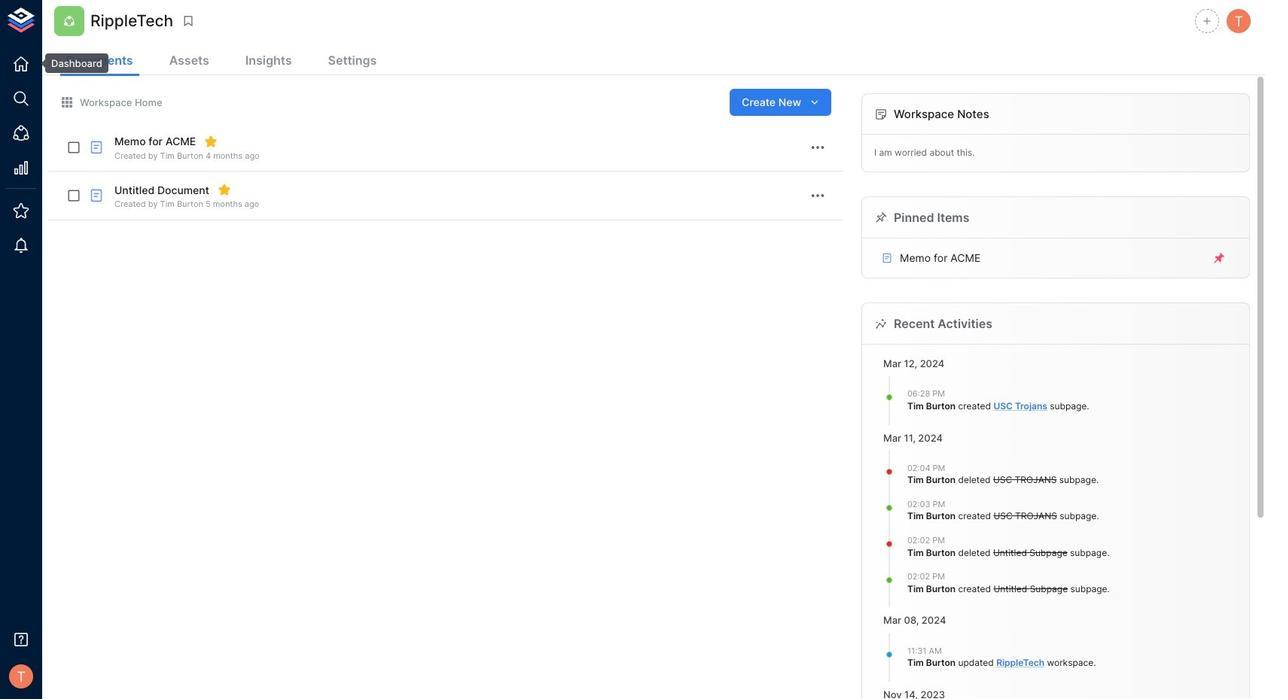 Task type: vqa. For each thing, say whether or not it's contained in the screenshot.
the unpin image
yes



Task type: locate. For each thing, give the bounding box(es) containing it.
tooltip
[[35, 53, 108, 73]]



Task type: describe. For each thing, give the bounding box(es) containing it.
bookmark image
[[182, 14, 195, 28]]

remove favorite image
[[218, 183, 231, 197]]

remove favorite image
[[204, 135, 218, 148]]

unpin image
[[1212, 251, 1226, 265]]



